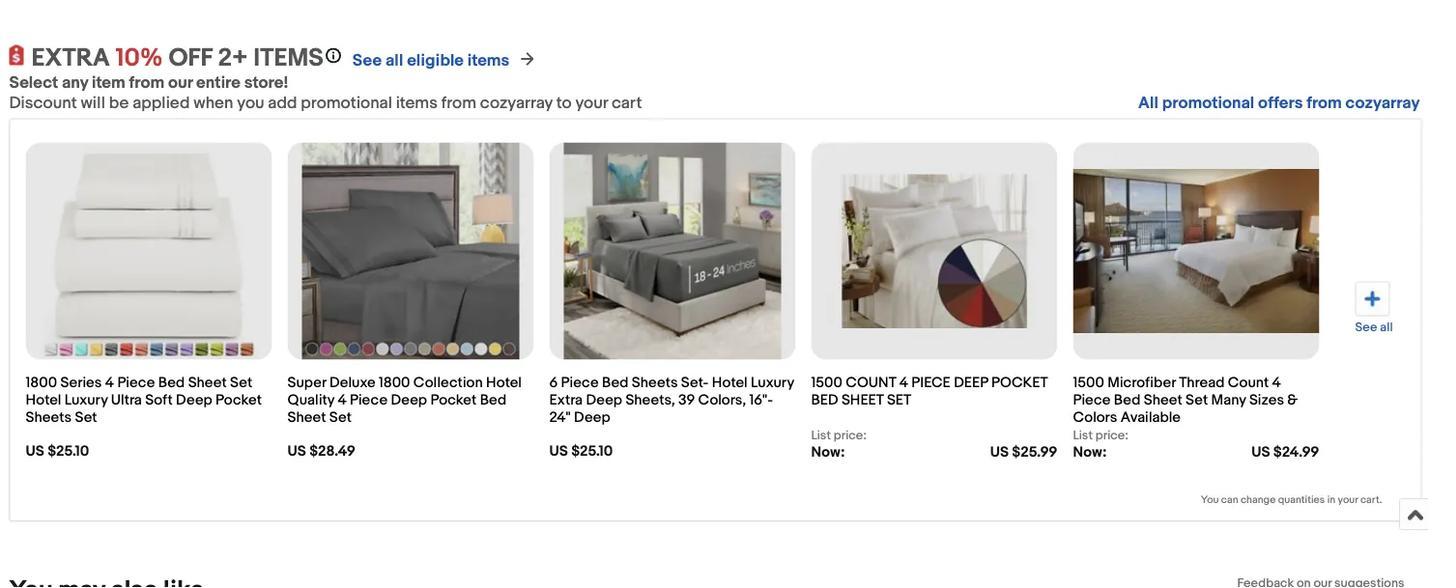 Task type: vqa. For each thing, say whether or not it's contained in the screenshot.
4th Us from the right
yes



Task type: locate. For each thing, give the bounding box(es) containing it.
deep
[[176, 393, 212, 410], [391, 393, 427, 410], [586, 393, 622, 410], [574, 410, 611, 427]]

change
[[1241, 495, 1276, 507]]

1800 inside 1800 series 4 piece bed sheet set hotel luxury ultra soft deep pocket sheets set
[[26, 375, 57, 393]]

from right 'offers'
[[1307, 94, 1342, 114]]

0 horizontal spatial $25.10
[[48, 444, 89, 461]]

hotel left 6
[[486, 375, 522, 393]]

us $25.10 down series
[[26, 444, 89, 461]]

sizes
[[1250, 393, 1285, 410]]

sheet inside super deluxe 1800 collection hotel quality 4 piece deep pocket bed sheet set
[[288, 410, 326, 427]]

price: down sheet
[[834, 429, 867, 444]]

0 horizontal spatial promotional
[[301, 94, 392, 114]]

1 horizontal spatial now:
[[1073, 444, 1107, 462]]

0 horizontal spatial all
[[386, 51, 403, 71]]

1 horizontal spatial see
[[1356, 321, 1378, 336]]

see for see all eligible items
[[353, 51, 382, 71]]

set-
[[681, 375, 709, 393]]

set inside super deluxe 1800 collection hotel quality 4 piece deep pocket bed sheet set
[[329, 410, 352, 427]]

piece inside 1500 microfiber thread count 4 piece bed sheet set many sizes & colors available list price:
[[1073, 393, 1111, 410]]

piece
[[912, 375, 951, 393]]

eligible
[[407, 51, 464, 71]]

0 vertical spatial sheets
[[632, 375, 678, 393]]

2 1500 from the left
[[1073, 375, 1105, 393]]

4 inside 1500 microfiber thread count 4 piece bed sheet set many sizes & colors available list price:
[[1272, 375, 1281, 393]]

1 horizontal spatial 1800
[[379, 375, 410, 393]]

you
[[1201, 495, 1219, 507]]

1500 left count
[[811, 375, 843, 393]]

now: down colors
[[1073, 444, 1107, 462]]

10%
[[116, 44, 163, 74]]

promotional inside select any item from our entire store! discount will be applied when you add promotional items from cozyarray to your cart
[[301, 94, 392, 114]]

1 horizontal spatial list
[[1073, 429, 1093, 444]]

0 horizontal spatial 1500
[[811, 375, 843, 393]]

us $25.10 for sheets
[[26, 444, 89, 461]]

colors
[[1073, 410, 1118, 427]]

piece right 6
[[561, 375, 599, 393]]

2 now: from the left
[[1073, 444, 1107, 462]]

your right to
[[576, 94, 608, 114]]

&
[[1288, 393, 1298, 410]]

1 horizontal spatial price:
[[1096, 429, 1129, 444]]

0 horizontal spatial us $25.10
[[26, 444, 89, 461]]

4 left piece at the bottom of page
[[900, 375, 909, 393]]

0 horizontal spatial now:
[[811, 444, 845, 462]]

0 vertical spatial items
[[468, 51, 510, 71]]

bed inside 1500 microfiber thread count 4 piece bed sheet set many sizes & colors available list price:
[[1114, 393, 1141, 410]]

set up the $28.49
[[329, 410, 352, 427]]

0 vertical spatial see
[[353, 51, 382, 71]]

list
[[811, 429, 831, 444], [1073, 429, 1093, 444]]

when
[[194, 94, 233, 114]]

1500 up colors
[[1073, 375, 1105, 393]]

1 1500 from the left
[[811, 375, 843, 393]]

2 pocket from the left
[[430, 393, 477, 410]]

$25.99
[[1012, 444, 1058, 462]]

0 horizontal spatial hotel
[[26, 393, 61, 410]]

cart
[[612, 94, 642, 114]]

1800 inside super deluxe 1800 collection hotel quality 4 piece deep pocket bed sheet set
[[379, 375, 410, 393]]

1500 for 1500 count 4 piece deep pocket bed sheet set
[[811, 375, 843, 393]]

now:
[[811, 444, 845, 462], [1073, 444, 1107, 462]]

all
[[386, 51, 403, 71], [1381, 321, 1393, 336]]

24"
[[549, 410, 571, 427]]

1 horizontal spatial cozyarray
[[1346, 94, 1420, 114]]

1500 count 4 piece deep pocket bed sheet set link
[[811, 366, 1058, 429]]

0 horizontal spatial sheets
[[26, 410, 72, 427]]

16"-
[[750, 393, 773, 410]]

all for see all
[[1381, 321, 1393, 336]]

us $25.10 for 24"
[[549, 444, 613, 461]]

$25.10 down "extra"
[[571, 444, 613, 461]]

bed
[[811, 393, 839, 410]]

hotel right set-
[[712, 375, 748, 393]]

1 horizontal spatial sheet
[[288, 410, 326, 427]]

$25.10
[[48, 444, 89, 461], [571, 444, 613, 461]]

us for super deluxe 1800 collection hotel quality 4 piece deep pocket bed sheet set
[[288, 444, 306, 461]]

now: for 1500 microfiber thread count 4 piece bed sheet set many sizes & colors available
[[1073, 444, 1107, 462]]

1 horizontal spatial hotel
[[486, 375, 522, 393]]

deep inside 1800 series 4 piece bed sheet set hotel luxury ultra soft deep pocket sheets set
[[176, 393, 212, 410]]

0 horizontal spatial list
[[811, 429, 831, 444]]

1 horizontal spatial all
[[1381, 321, 1393, 336]]

see for see all
[[1356, 321, 1378, 336]]

sheets inside 1800 series 4 piece bed sheet set hotel luxury ultra soft deep pocket sheets set
[[26, 410, 72, 427]]

pocket inside super deluxe 1800 collection hotel quality 4 piece deep pocket bed sheet set
[[430, 393, 477, 410]]

hotel inside super deluxe 1800 collection hotel quality 4 piece deep pocket bed sheet set
[[486, 375, 522, 393]]

1 vertical spatial items
[[396, 94, 438, 114]]

pocket inside 1800 series 4 piece bed sheet set hotel luxury ultra soft deep pocket sheets set
[[216, 393, 262, 410]]

1 1800 from the left
[[26, 375, 57, 393]]

offers
[[1258, 94, 1303, 114]]

1 $25.10 from the left
[[48, 444, 89, 461]]

you can change quantities in your cart.
[[1201, 495, 1383, 507]]

quality
[[288, 393, 334, 410]]

1 horizontal spatial us $25.10
[[549, 444, 613, 461]]

set
[[230, 375, 252, 393], [1186, 393, 1208, 410], [75, 410, 97, 427], [329, 410, 352, 427]]

1 promotional from the left
[[301, 94, 392, 114]]

2 list from the left
[[1073, 429, 1093, 444]]

1 horizontal spatial luxury
[[751, 375, 794, 393]]

1 horizontal spatial your
[[1338, 495, 1359, 507]]

piece right quality
[[350, 393, 388, 410]]

discount
[[9, 94, 77, 114]]

2 horizontal spatial hotel
[[712, 375, 748, 393]]

available
[[1121, 410, 1181, 427]]

0 vertical spatial all
[[386, 51, 403, 71]]

off
[[169, 44, 213, 74]]

0 horizontal spatial from
[[129, 74, 164, 94]]

from left 'our'
[[129, 74, 164, 94]]

6 piece bed sheets set- hotel luxury extra deep sheets, 39 colors, 16"- 24" deep
[[549, 375, 794, 427]]

us $28.49
[[288, 444, 356, 461]]

2 price: from the left
[[1096, 429, 1129, 444]]

1800
[[26, 375, 57, 393], [379, 375, 410, 393]]

0 horizontal spatial sheet
[[188, 375, 227, 393]]

us for 1800 series 4 piece bed sheet set hotel luxury ultra soft deep pocket sheets set
[[26, 444, 44, 461]]

$25.10 for set
[[48, 444, 89, 461]]

piece right series
[[117, 375, 155, 393]]

4 inside 1500 count 4 piece deep pocket bed sheet set
[[900, 375, 909, 393]]

entire
[[196, 74, 241, 94]]

price: inside 1500 microfiber thread count 4 piece bed sheet set many sizes & colors available list price:
[[1096, 429, 1129, 444]]

piece left available
[[1073, 393, 1111, 410]]

2 $25.10 from the left
[[571, 444, 613, 461]]

4 left &
[[1272, 375, 1281, 393]]

1 horizontal spatial promotional
[[1163, 94, 1255, 114]]

sheets down series
[[26, 410, 72, 427]]

1 horizontal spatial 1500
[[1073, 375, 1105, 393]]

1 list from the left
[[811, 429, 831, 444]]

list price:
[[811, 429, 867, 444]]

1 vertical spatial all
[[1381, 321, 1393, 336]]

series
[[60, 375, 102, 393]]

piece
[[117, 375, 155, 393], [561, 375, 599, 393], [350, 393, 388, 410], [1073, 393, 1111, 410]]

bed inside super deluxe 1800 collection hotel quality 4 piece deep pocket bed sheet set
[[480, 393, 507, 410]]

deep right soft
[[176, 393, 212, 410]]

promotional
[[301, 94, 392, 114], [1163, 94, 1255, 114]]

microfiber
[[1108, 375, 1176, 393]]

sheet
[[842, 393, 884, 410]]

1 price: from the left
[[834, 429, 867, 444]]

0 horizontal spatial your
[[576, 94, 608, 114]]

4 right quality
[[338, 393, 347, 410]]

2 us from the left
[[288, 444, 306, 461]]

1800 left series
[[26, 375, 57, 393]]

all promotional offers from cozyarray link
[[1139, 94, 1420, 114]]

luxury right colors,
[[751, 375, 794, 393]]

1800 right 'deluxe'
[[379, 375, 410, 393]]

price: down colors
[[1096, 429, 1129, 444]]

list inside 1500 microfiber thread count 4 piece bed sheet set many sizes & colors available list price:
[[1073, 429, 1093, 444]]

extra
[[549, 393, 583, 410]]

2 horizontal spatial from
[[1307, 94, 1342, 114]]

now: down bed
[[811, 444, 845, 462]]

luxury
[[751, 375, 794, 393], [65, 393, 108, 410]]

0 horizontal spatial luxury
[[65, 393, 108, 410]]

6 piece bed sheets set- hotel luxury extra deep sheets, 39 colors, 16"- 24" deep link
[[549, 366, 796, 429]]

sheets inside the 6 piece bed sheets set- hotel luxury extra deep sheets, 39 colors, 16"- 24" deep
[[632, 375, 678, 393]]

2 us $25.10 from the left
[[549, 444, 613, 461]]

2 horizontal spatial sheet
[[1144, 393, 1183, 410]]

thread
[[1179, 375, 1225, 393]]

items
[[468, 51, 510, 71], [396, 94, 438, 114]]

1 vertical spatial sheets
[[26, 410, 72, 427]]

0 horizontal spatial items
[[396, 94, 438, 114]]

items down see all eligible items "link"
[[396, 94, 438, 114]]

1500 inside 1500 count 4 piece deep pocket bed sheet set
[[811, 375, 843, 393]]

1 vertical spatial see
[[1356, 321, 1378, 336]]

bed inside the 6 piece bed sheets set- hotel luxury extra deep sheets, 39 colors, 16"- 24" deep
[[602, 375, 629, 393]]

your
[[576, 94, 608, 114], [1338, 495, 1359, 507]]

luxury inside 1800 series 4 piece bed sheet set hotel luxury ultra soft deep pocket sheets set
[[65, 393, 108, 410]]

1 horizontal spatial $25.10
[[571, 444, 613, 461]]

luxury left ultra
[[65, 393, 108, 410]]

1500 for 1500 microfiber thread count 4 piece bed sheet set many sizes & colors available list price:
[[1073, 375, 1105, 393]]

item
[[92, 74, 125, 94]]

hotel inside 1800 series 4 piece bed sheet set hotel luxury ultra soft deep pocket sheets set
[[26, 393, 61, 410]]

1500 inside 1500 microfiber thread count 4 piece bed sheet set many sizes & colors available list price:
[[1073, 375, 1105, 393]]

0 horizontal spatial cozyarray
[[480, 94, 553, 114]]

list down colors
[[1073, 429, 1093, 444]]

1500 microfiber thread count 4 piece bed sheet set many sizes & colors available link
[[1073, 366, 1320, 429]]

deep inside super deluxe 1800 collection hotel quality 4 piece deep pocket bed sheet set
[[391, 393, 427, 410]]

count
[[1228, 375, 1269, 393]]

0 horizontal spatial see
[[353, 51, 382, 71]]

us $25.10 down 24"
[[549, 444, 613, 461]]

your right in
[[1338, 495, 1359, 507]]

0 horizontal spatial price:
[[834, 429, 867, 444]]

colors,
[[698, 393, 746, 410]]

1 now: from the left
[[811, 444, 845, 462]]

sheets
[[632, 375, 678, 393], [26, 410, 72, 427]]

1 us from the left
[[26, 444, 44, 461]]

deep right 'deluxe'
[[391, 393, 427, 410]]

ultra
[[111, 393, 142, 410]]

1 horizontal spatial items
[[468, 51, 510, 71]]

1 pocket from the left
[[216, 393, 262, 410]]

sheet
[[188, 375, 227, 393], [1144, 393, 1183, 410], [288, 410, 326, 427]]

$25.10 for deep
[[571, 444, 613, 461]]

promotional right add
[[301, 94, 392, 114]]

2 1800 from the left
[[379, 375, 410, 393]]

set left many
[[1186, 393, 1208, 410]]

2 promotional from the left
[[1163, 94, 1255, 114]]

1500
[[811, 375, 843, 393], [1073, 375, 1105, 393]]

items right eligible
[[468, 51, 510, 71]]

4
[[105, 375, 114, 393], [900, 375, 909, 393], [1272, 375, 1281, 393], [338, 393, 347, 410]]

4 us from the left
[[990, 444, 1009, 462]]

1 horizontal spatial sheets
[[632, 375, 678, 393]]

see all eligible items link
[[353, 51, 510, 71]]

1 horizontal spatial pocket
[[430, 393, 477, 410]]

0 vertical spatial your
[[576, 94, 608, 114]]

0 horizontal spatial pocket
[[216, 393, 262, 410]]

us
[[26, 444, 44, 461], [288, 444, 306, 461], [549, 444, 568, 461], [990, 444, 1009, 462], [1252, 444, 1271, 462]]

from
[[129, 74, 164, 94], [441, 94, 477, 114], [1307, 94, 1342, 114]]

$25.10 down series
[[48, 444, 89, 461]]

promotional right all
[[1163, 94, 1255, 114]]

piece inside the 6 piece bed sheets set- hotel luxury extra deep sheets, 39 colors, 16"- 24" deep
[[561, 375, 599, 393]]

5 us from the left
[[1252, 444, 1271, 462]]

4 right series
[[105, 375, 114, 393]]

cozyarray
[[480, 94, 553, 114], [1346, 94, 1420, 114]]

sheets left 39
[[632, 375, 678, 393]]

list down bed
[[811, 429, 831, 444]]

pocket
[[216, 393, 262, 410], [430, 393, 477, 410]]

1 cozyarray from the left
[[480, 94, 553, 114]]

piece inside super deluxe 1800 collection hotel quality 4 piece deep pocket bed sheet set
[[350, 393, 388, 410]]

from down eligible
[[441, 94, 477, 114]]

hotel
[[486, 375, 522, 393], [712, 375, 748, 393], [26, 393, 61, 410]]

1800 series 4 piece bed sheet set hotel luxury ultra soft deep pocket sheets set link
[[26, 366, 272, 429]]

0 horizontal spatial 1800
[[26, 375, 57, 393]]

hotel left ultra
[[26, 393, 61, 410]]

1 us $25.10 from the left
[[26, 444, 89, 461]]

3 us from the left
[[549, 444, 568, 461]]

soft
[[145, 393, 173, 410]]



Task type: describe. For each thing, give the bounding box(es) containing it.
1500 microfiber thread count 4 piece bed sheet set many sizes & colors available list price:
[[1073, 375, 1298, 444]]

piece inside 1800 series 4 piece bed sheet set hotel luxury ultra soft deep pocket sheets set
[[117, 375, 155, 393]]

quantities
[[1278, 495, 1325, 507]]

set left super at the left
[[230, 375, 252, 393]]

applied
[[133, 94, 190, 114]]

super
[[288, 375, 326, 393]]

sheets,
[[626, 393, 675, 410]]

1800 series 4 piece bed sheet set hotel luxury ultra soft deep pocket sheets set
[[26, 375, 262, 427]]

4 inside super deluxe 1800 collection hotel quality 4 piece deep pocket bed sheet set
[[338, 393, 347, 410]]

deep right "extra"
[[586, 393, 622, 410]]

$24.99
[[1274, 444, 1320, 462]]

see all eligible items
[[353, 51, 510, 71]]

many
[[1212, 393, 1246, 410]]

items
[[254, 44, 324, 74]]

all promotional offers from cozyarray
[[1139, 94, 1420, 114]]

sheet inside 1800 series 4 piece bed sheet set hotel luxury ultra soft deep pocket sheets set
[[188, 375, 227, 393]]

items inside select any item from our entire store! discount will be applied when you add promotional items from cozyarray to your cart
[[396, 94, 438, 114]]

extra 10% off 2+ items
[[31, 44, 324, 74]]

see all
[[1356, 321, 1393, 336]]

$28.49
[[309, 444, 356, 461]]

deluxe
[[330, 375, 376, 393]]

bed inside 1800 series 4 piece bed sheet set hotel luxury ultra soft deep pocket sheets set
[[158, 375, 185, 393]]

any
[[62, 74, 88, 94]]

1 vertical spatial your
[[1338, 495, 1359, 507]]

39
[[679, 393, 695, 410]]

from for all
[[1307, 94, 1342, 114]]

to
[[557, 94, 572, 114]]

sheet inside 1500 microfiber thread count 4 piece bed sheet set many sizes & colors available list price:
[[1144, 393, 1183, 410]]

can
[[1222, 495, 1239, 507]]

from for select
[[129, 74, 164, 94]]

1 horizontal spatial from
[[441, 94, 477, 114]]

now: for 1500 count 4 piece deep pocket bed sheet set
[[811, 444, 845, 462]]

store!
[[244, 74, 289, 94]]

deep right 24"
[[574, 410, 611, 427]]

select any item from our entire store! discount will be applied when you add promotional items from cozyarray to your cart
[[9, 74, 642, 114]]

us $24.99
[[1252, 444, 1320, 462]]

set inside 1500 microfiber thread count 4 piece bed sheet set many sizes & colors available list price:
[[1186, 393, 1208, 410]]

set
[[887, 393, 912, 410]]

deep
[[954, 375, 988, 393]]

1500 count 4 piece deep pocket bed sheet set
[[811, 375, 1048, 410]]

all for see all eligible items
[[386, 51, 403, 71]]

us for 6 piece bed sheets set- hotel luxury extra deep sheets, 39 colors, 16"- 24" deep
[[549, 444, 568, 461]]

collection
[[414, 375, 483, 393]]

2 cozyarray from the left
[[1346, 94, 1420, 114]]

4 inside 1800 series 4 piece bed sheet set hotel luxury ultra soft deep pocket sheets set
[[105, 375, 114, 393]]

super deluxe 1800 collection hotel quality 4 piece deep pocket bed sheet set link
[[288, 366, 534, 429]]

hotel inside the 6 piece bed sheets set- hotel luxury extra deep sheets, 39 colors, 16"- 24" deep
[[712, 375, 748, 393]]

6
[[549, 375, 558, 393]]

set down series
[[75, 410, 97, 427]]

extra
[[31, 44, 110, 74]]

you
[[237, 94, 264, 114]]

cozyarray inside select any item from our entire store! discount will be applied when you add promotional items from cozyarray to your cart
[[480, 94, 553, 114]]

luxury inside the 6 piece bed sheets set- hotel luxury extra deep sheets, 39 colors, 16"- 24" deep
[[751, 375, 794, 393]]

super deluxe 1800 collection hotel quality 4 piece deep pocket bed sheet set
[[288, 375, 522, 427]]

add
[[268, 94, 297, 114]]

all
[[1139, 94, 1159, 114]]

select
[[9, 74, 58, 94]]

our
[[168, 74, 193, 94]]

see all link
[[1356, 282, 1393, 336]]

in
[[1328, 495, 1336, 507]]

will
[[81, 94, 105, 114]]

pocket
[[992, 375, 1048, 393]]

your inside select any item from our entire store! discount will be applied when you add promotional items from cozyarray to your cart
[[576, 94, 608, 114]]

us $25.99
[[990, 444, 1058, 462]]

be
[[109, 94, 129, 114]]

count
[[846, 375, 896, 393]]

2+
[[218, 44, 248, 74]]

cart.
[[1361, 495, 1383, 507]]



